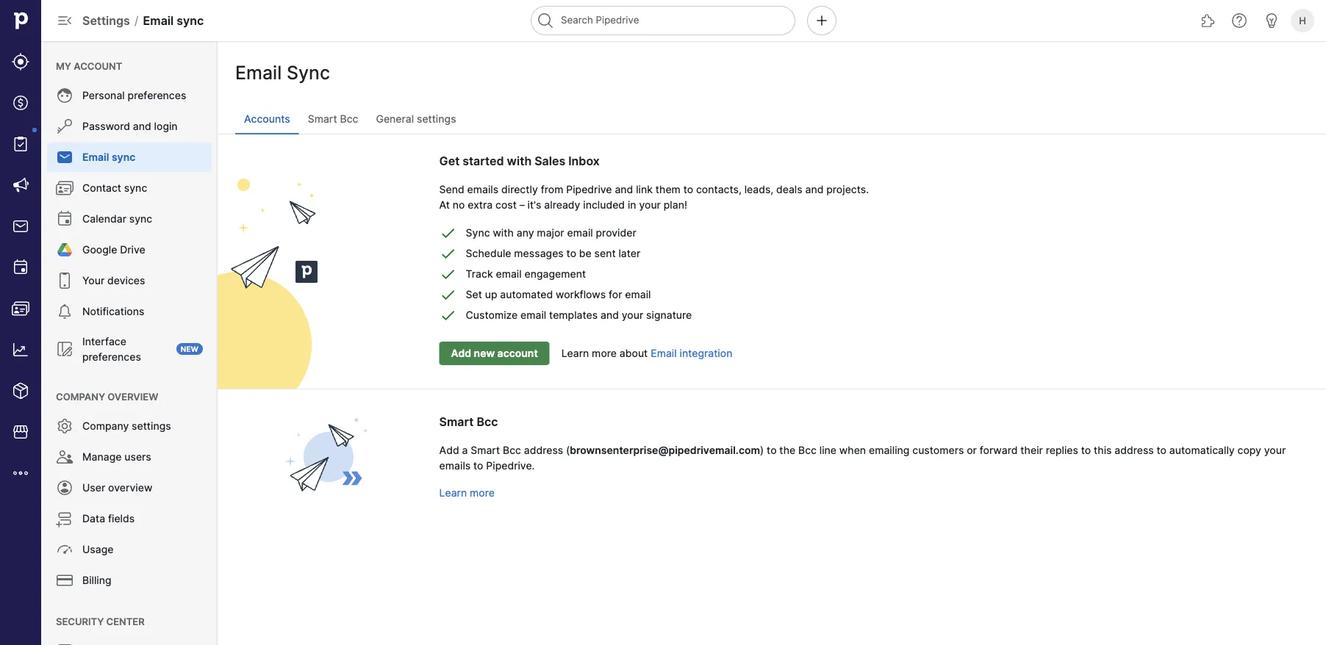 Task type: describe. For each thing, give the bounding box(es) containing it.
interface preferences
[[82, 335, 141, 363]]

the
[[780, 444, 796, 457]]

1 vertical spatial sync
[[466, 227, 490, 239]]

sales assistant image
[[1264, 12, 1281, 29]]

google drive link
[[47, 235, 212, 265]]

sales inbox image
[[12, 218, 29, 235]]

1 vertical spatial smart bcc
[[440, 415, 498, 429]]

contact sync link
[[47, 174, 212, 203]]

email sync link
[[47, 143, 212, 172]]

email sync menu item
[[41, 143, 218, 172]]

google
[[82, 244, 117, 256]]

contact sync
[[82, 182, 147, 195]]

signature
[[647, 309, 692, 322]]

manage
[[82, 451, 122, 464]]

leads,
[[745, 183, 774, 196]]

or
[[967, 444, 977, 457]]

email up up
[[496, 268, 522, 281]]

sent
[[595, 248, 616, 260]]

workflows
[[556, 289, 606, 301]]

at
[[440, 199, 450, 211]]

customize email templates and your signature
[[466, 309, 692, 322]]

email right about
[[651, 348, 677, 360]]

brownsenterprise@pipedrivemail.com
[[570, 444, 761, 457]]

general
[[376, 113, 414, 125]]

accounts link
[[235, 104, 299, 134]]

/
[[134, 13, 139, 28]]

send emails directly from pipedrive and link them to contacts, leads, deals and projects. at no extra cost – it's already included in your plan!
[[440, 183, 869, 211]]

later
[[619, 248, 641, 260]]

insights image
[[12, 341, 29, 359]]

notifications
[[82, 306, 144, 318]]

your devices link
[[47, 266, 212, 296]]

google drive
[[82, 244, 145, 256]]

data fields
[[82, 513, 135, 526]]

activities image
[[12, 259, 29, 277]]

Search Pipedrive field
[[531, 6, 796, 35]]

it's
[[528, 199, 542, 211]]

color undefined image for email
[[56, 149, 74, 166]]

emailing
[[869, 444, 910, 457]]

send
[[440, 183, 465, 196]]

replies
[[1046, 444, 1079, 457]]

no
[[453, 199, 465, 211]]

major
[[537, 227, 565, 239]]

manage users
[[82, 451, 151, 464]]

color undefined image for password
[[56, 118, 74, 135]]

and inside menu
[[133, 120, 151, 133]]

inbox
[[569, 154, 600, 168]]

schedule messages to be sent later
[[466, 248, 641, 260]]

color undefined image for google drive
[[56, 241, 74, 259]]

preferences for personal
[[128, 89, 186, 102]]

interface
[[82, 335, 126, 348]]

0 vertical spatial with
[[507, 154, 532, 168]]

settings / email sync
[[82, 13, 204, 28]]

company for company overview
[[56, 391, 105, 403]]

1 vertical spatial smart
[[440, 415, 474, 429]]

devices
[[107, 275, 145, 287]]

password
[[82, 120, 130, 133]]

this
[[1094, 444, 1112, 457]]

email right for at the left top
[[625, 289, 651, 301]]

cost
[[496, 199, 517, 211]]

in
[[628, 199, 637, 211]]

their
[[1021, 444, 1044, 457]]

security center
[[56, 616, 145, 628]]

to right )
[[767, 444, 777, 457]]

your inside send emails directly from pipedrive and link them to contacts, leads, deals and projects. at no extra cost – it's already included in your plan!
[[639, 199, 661, 211]]

new
[[474, 348, 495, 360]]

copy
[[1238, 444, 1262, 457]]

accounts
[[244, 113, 290, 125]]

when
[[840, 444, 867, 457]]

deals image
[[12, 94, 29, 112]]

settings for general settings
[[417, 113, 456, 125]]

and right deals
[[806, 183, 824, 196]]

personal preferences link
[[47, 81, 212, 110]]

color undefined image for manage
[[56, 449, 74, 466]]

emails inside send emails directly from pipedrive and link them to contacts, leads, deals and projects. at no extra cost – it's already included in your plan!
[[467, 183, 499, 196]]

menu toggle image
[[56, 12, 74, 29]]

learn for learn more
[[440, 487, 467, 499]]

add for add a smart bcc address ( brownsenterprise@pipedrivemail.com
[[440, 444, 459, 457]]

preferences for interface
[[82, 351, 141, 363]]

to inside send emails directly from pipedrive and link them to contacts, leads, deals and projects. at no extra cost – it's already included in your plan!
[[684, 183, 694, 196]]

–
[[520, 199, 525, 211]]

settings for company settings
[[132, 420, 171, 433]]

general settings
[[376, 113, 456, 125]]

billing
[[82, 575, 112, 587]]

marketplace image
[[12, 424, 29, 441]]

more for learn more about email integration
[[592, 348, 617, 360]]

bcc inside ) to the bcc line when emailing customers or forward their replies to this address to automatically copy your emails to pipedrive.
[[799, 444, 817, 457]]

and up in
[[615, 183, 634, 196]]

sync with any major email provider
[[466, 227, 637, 239]]

color undefined image up "campaigns" "image"
[[12, 135, 29, 153]]

learn for learn more about email integration
[[562, 348, 589, 360]]

calendar
[[82, 213, 127, 225]]

learn more about email integration
[[562, 348, 733, 360]]

email sync
[[82, 151, 136, 164]]

to left automatically
[[1157, 444, 1167, 457]]

home image
[[10, 10, 32, 32]]

color positive image for set
[[440, 286, 457, 304]]

about
[[620, 348, 648, 360]]

add for add new account
[[451, 348, 472, 360]]

from
[[541, 183, 564, 196]]

color positive image for track
[[440, 266, 457, 283]]

campaigns image
[[12, 177, 29, 194]]

)
[[761, 444, 764, 457]]

and down for at the left top
[[601, 309, 619, 322]]

data fields link
[[47, 505, 212, 534]]

up
[[485, 289, 498, 301]]

usage
[[82, 544, 114, 556]]

provider
[[596, 227, 637, 239]]

company overview
[[56, 391, 158, 403]]

automated
[[500, 289, 553, 301]]

get
[[440, 154, 460, 168]]

users
[[124, 451, 151, 464]]

schedule
[[466, 248, 512, 260]]

h
[[1300, 15, 1307, 26]]

color undefined image inside usage link
[[56, 541, 74, 559]]

7 color undefined image from the top
[[56, 643, 74, 646]]

learn more link
[[440, 487, 495, 499]]

overview for company overview
[[108, 391, 158, 403]]



Task type: locate. For each thing, give the bounding box(es) containing it.
1 horizontal spatial more
[[592, 348, 617, 360]]

2 vertical spatial smart
[[471, 444, 500, 457]]

address left '('
[[524, 444, 564, 457]]

more down pipedrive.
[[470, 487, 495, 499]]

settings inside the company settings link
[[132, 420, 171, 433]]

color undefined image down security
[[56, 643, 74, 646]]

with left any
[[493, 227, 514, 239]]

color undefined image inside google drive link
[[56, 241, 74, 259]]

email sync
[[235, 62, 330, 84]]

1 color undefined image from the top
[[56, 87, 74, 104]]

to left be
[[567, 248, 577, 260]]

1 color positive image from the top
[[440, 245, 457, 263]]

color positive image left track
[[440, 266, 457, 283]]

0 horizontal spatial account
[[74, 60, 122, 72]]

color undefined image inside data fields link
[[56, 510, 74, 528]]

forward
[[980, 444, 1018, 457]]

overview down manage users link
[[108, 482, 153, 495]]

add inside add new account button
[[451, 348, 472, 360]]

color undefined image left usage
[[56, 541, 74, 559]]

1 vertical spatial preferences
[[82, 351, 141, 363]]

company up company settings
[[56, 391, 105, 403]]

) to the bcc line when emailing customers or forward their replies to this address to automatically copy your emails to pipedrive.
[[440, 444, 1287, 472]]

1 vertical spatial company
[[82, 420, 129, 433]]

more for learn more
[[470, 487, 495, 499]]

color positive image for sync
[[440, 224, 457, 242]]

email down automated
[[521, 309, 547, 322]]

color undefined image down my in the left top of the page
[[56, 87, 74, 104]]

company for company settings
[[82, 420, 129, 433]]

projects.
[[827, 183, 869, 196]]

color undefined image left calendar
[[56, 210, 74, 228]]

(
[[566, 444, 570, 457]]

login
[[154, 120, 178, 133]]

0 horizontal spatial settings
[[132, 420, 171, 433]]

2 color positive image from the top
[[440, 266, 457, 283]]

track
[[466, 268, 493, 281]]

learn down a
[[440, 487, 467, 499]]

0 vertical spatial company
[[56, 391, 105, 403]]

security
[[56, 616, 104, 628]]

3 color undefined image from the top
[[56, 241, 74, 259]]

account inside add new account button
[[498, 348, 538, 360]]

0 vertical spatial learn
[[562, 348, 589, 360]]

quick help image
[[1231, 12, 1249, 29]]

color undefined image for calendar
[[56, 210, 74, 228]]

account inside menu
[[74, 60, 122, 72]]

color undefined image inside billing link
[[56, 572, 74, 590]]

already
[[545, 199, 581, 211]]

email up contact
[[82, 151, 109, 164]]

preferences down interface
[[82, 351, 141, 363]]

get started with sales inbox
[[440, 154, 600, 168]]

3 color positive image from the top
[[440, 286, 457, 304]]

0 vertical spatial color positive image
[[440, 224, 457, 242]]

1 vertical spatial with
[[493, 227, 514, 239]]

sync up calendar sync 'link'
[[124, 182, 147, 195]]

user overview link
[[47, 474, 212, 503]]

color undefined image inside manage users link
[[56, 449, 74, 466]]

0 vertical spatial emails
[[467, 183, 499, 196]]

more image
[[12, 465, 29, 483]]

your down link
[[639, 199, 661, 211]]

sync
[[287, 62, 330, 84], [466, 227, 490, 239]]

0 horizontal spatial address
[[524, 444, 564, 457]]

fields
[[108, 513, 135, 526]]

color undefined image for data
[[56, 510, 74, 528]]

color undefined image left password
[[56, 118, 74, 135]]

personal preferences
[[82, 89, 186, 102]]

0 vertical spatial preferences
[[128, 89, 186, 102]]

account up personal
[[74, 60, 122, 72]]

address inside ) to the bcc line when emailing customers or forward their replies to this address to automatically copy your emails to pipedrive.
[[1115, 444, 1155, 457]]

color undefined image left the manage
[[56, 449, 74, 466]]

your
[[639, 199, 661, 211], [622, 309, 644, 322], [1265, 444, 1287, 457]]

0 vertical spatial settings
[[417, 113, 456, 125]]

user
[[82, 482, 105, 495]]

email
[[567, 227, 593, 239], [496, 268, 522, 281], [625, 289, 651, 301], [521, 309, 547, 322]]

0 horizontal spatial more
[[470, 487, 495, 499]]

smart bcc up a
[[440, 415, 498, 429]]

be
[[579, 248, 592, 260]]

with up directly
[[507, 154, 532, 168]]

6 color undefined image from the top
[[56, 480, 74, 497]]

settings right general
[[417, 113, 456, 125]]

included
[[583, 199, 625, 211]]

and left login
[[133, 120, 151, 133]]

sync right / at the top
[[177, 13, 204, 28]]

company down the company overview
[[82, 420, 129, 433]]

color undefined image for personal preferences
[[56, 87, 74, 104]]

1 horizontal spatial account
[[498, 348, 538, 360]]

2 vertical spatial your
[[1265, 444, 1287, 457]]

products image
[[12, 382, 29, 400]]

sync up the schedule
[[466, 227, 490, 239]]

smart
[[308, 113, 337, 125], [440, 415, 474, 429], [471, 444, 500, 457]]

color positive image for customize
[[440, 307, 457, 324]]

plan!
[[664, 199, 688, 211]]

color undefined image inside personal preferences link
[[56, 87, 74, 104]]

line
[[820, 444, 837, 457]]

settings inside general settings link
[[417, 113, 456, 125]]

1 vertical spatial learn
[[440, 487, 467, 499]]

color undefined image left contact
[[56, 179, 74, 197]]

1 vertical spatial color positive image
[[440, 266, 457, 283]]

color undefined image inside notifications link
[[56, 303, 74, 321]]

address right this
[[1115, 444, 1155, 457]]

1 vertical spatial color positive image
[[440, 307, 457, 324]]

0 vertical spatial color positive image
[[440, 245, 457, 263]]

color undefined image for notifications
[[56, 303, 74, 321]]

started
[[463, 154, 504, 168]]

1 vertical spatial overview
[[108, 482, 153, 495]]

learn down templates on the top left of the page
[[562, 348, 589, 360]]

0 vertical spatial smart
[[308, 113, 337, 125]]

color undefined image inside the company settings link
[[56, 418, 74, 435]]

1 horizontal spatial sync
[[466, 227, 490, 239]]

email integration link
[[651, 346, 733, 362]]

2 color positive image from the top
[[440, 307, 457, 324]]

smart bcc left general
[[308, 113, 359, 125]]

color positive image down at
[[440, 224, 457, 242]]

emails
[[467, 183, 499, 196], [440, 460, 471, 472]]

color undefined image inside email sync 'link'
[[56, 149, 74, 166]]

0 vertical spatial account
[[74, 60, 122, 72]]

set
[[466, 289, 482, 301]]

emails down a
[[440, 460, 471, 472]]

your inside ) to the bcc line when emailing customers or forward their replies to this address to automatically copy your emails to pipedrive.
[[1265, 444, 1287, 457]]

0 horizontal spatial sync
[[287, 62, 330, 84]]

link
[[636, 183, 653, 196]]

smart bcc link
[[299, 104, 367, 134]]

preferences up login
[[128, 89, 186, 102]]

menu
[[0, 0, 41, 646], [41, 41, 218, 646]]

extra
[[468, 199, 493, 211]]

email up be
[[567, 227, 593, 239]]

overview for user overview
[[108, 482, 153, 495]]

color undefined image left interface
[[56, 341, 74, 358]]

track email engagement
[[466, 268, 586, 281]]

color undefined image right marketplace image
[[56, 418, 74, 435]]

smart inside smart bcc link
[[308, 113, 337, 125]]

deals
[[777, 183, 803, 196]]

leads image
[[12, 53, 29, 71]]

email
[[143, 13, 174, 28], [235, 62, 282, 84], [82, 151, 109, 164], [651, 348, 677, 360]]

sync up contact sync link
[[112, 151, 136, 164]]

my account
[[56, 60, 122, 72]]

0 vertical spatial add
[[451, 348, 472, 360]]

data
[[82, 513, 105, 526]]

smart bcc
[[308, 113, 359, 125], [440, 415, 498, 429]]

color undefined image inside user overview link
[[56, 480, 74, 497]]

4 color undefined image from the top
[[56, 303, 74, 321]]

1 horizontal spatial address
[[1115, 444, 1155, 457]]

email inside email sync 'link'
[[82, 151, 109, 164]]

sync for calendar sync
[[129, 213, 152, 225]]

drive
[[120, 244, 145, 256]]

1 vertical spatial your
[[622, 309, 644, 322]]

contacts image
[[12, 300, 29, 318]]

color positive image left customize
[[440, 307, 457, 324]]

more left about
[[592, 348, 617, 360]]

any
[[517, 227, 534, 239]]

quick add image
[[813, 12, 831, 29]]

color positive image left set
[[440, 286, 457, 304]]

color undefined image
[[56, 87, 74, 104], [56, 179, 74, 197], [56, 241, 74, 259], [56, 303, 74, 321], [56, 418, 74, 435], [56, 480, 74, 497], [56, 643, 74, 646]]

add left a
[[440, 444, 459, 457]]

color positive image for schedule
[[440, 245, 457, 263]]

0 vertical spatial overview
[[108, 391, 158, 403]]

color undefined image for user overview
[[56, 480, 74, 497]]

h button
[[1289, 6, 1318, 35]]

and
[[133, 120, 151, 133], [615, 183, 634, 196], [806, 183, 824, 196], [601, 309, 619, 322]]

your right copy
[[1265, 444, 1287, 457]]

add new account
[[451, 348, 538, 360]]

color undefined image left email sync
[[56, 149, 74, 166]]

set up automated workflows for email
[[466, 289, 651, 301]]

to
[[684, 183, 694, 196], [567, 248, 577, 260], [767, 444, 777, 457], [1082, 444, 1092, 457], [1157, 444, 1167, 457], [474, 460, 484, 472]]

color undefined image left your
[[56, 272, 74, 290]]

1 vertical spatial more
[[470, 487, 495, 499]]

email right / at the top
[[143, 13, 174, 28]]

1 vertical spatial account
[[498, 348, 538, 360]]

emails inside ) to the bcc line when emailing customers or forward their replies to this address to automatically copy your emails to pipedrive.
[[440, 460, 471, 472]]

0 vertical spatial your
[[639, 199, 661, 211]]

color undefined image
[[56, 118, 74, 135], [12, 135, 29, 153], [56, 149, 74, 166], [56, 210, 74, 228], [56, 272, 74, 290], [56, 341, 74, 358], [56, 449, 74, 466], [56, 510, 74, 528], [56, 541, 74, 559], [56, 572, 74, 590]]

company settings
[[82, 420, 171, 433]]

to up the learn more
[[474, 460, 484, 472]]

to up plan!
[[684, 183, 694, 196]]

settings up users
[[132, 420, 171, 433]]

personal
[[82, 89, 125, 102]]

1 horizontal spatial learn
[[562, 348, 589, 360]]

color undefined image left user in the left of the page
[[56, 480, 74, 497]]

color undefined image left billing
[[56, 572, 74, 590]]

color positive image
[[440, 245, 457, 263], [440, 266, 457, 283], [440, 286, 457, 304]]

color positive image
[[440, 224, 457, 242], [440, 307, 457, 324]]

color undefined image right the contacts "image"
[[56, 303, 74, 321]]

integration
[[680, 348, 733, 360]]

learn more
[[440, 487, 495, 499]]

pipedrive.
[[486, 460, 535, 472]]

preferences inside personal preferences link
[[128, 89, 186, 102]]

your down for at the left top
[[622, 309, 644, 322]]

your devices
[[82, 275, 145, 287]]

color undefined image for contact sync
[[56, 179, 74, 197]]

color undefined image for your
[[56, 272, 74, 290]]

smart up a
[[440, 415, 474, 429]]

color undefined image inside calendar sync 'link'
[[56, 210, 74, 228]]

1 vertical spatial emails
[[440, 460, 471, 472]]

new
[[181, 345, 199, 354]]

1 color positive image from the top
[[440, 224, 457, 242]]

contact
[[82, 182, 121, 195]]

color undefined image left google
[[56, 241, 74, 259]]

for
[[609, 289, 623, 301]]

5 color undefined image from the top
[[56, 418, 74, 435]]

1 horizontal spatial settings
[[417, 113, 456, 125]]

password and login link
[[47, 112, 212, 141]]

color positive image left the schedule
[[440, 245, 457, 263]]

email up accounts
[[235, 62, 282, 84]]

2 vertical spatial color positive image
[[440, 286, 457, 304]]

pipedrive
[[567, 183, 612, 196]]

sync for contact sync
[[124, 182, 147, 195]]

sync
[[177, 13, 204, 28], [112, 151, 136, 164], [124, 182, 147, 195], [129, 213, 152, 225]]

2 color undefined image from the top
[[56, 179, 74, 197]]

0 horizontal spatial learn
[[440, 487, 467, 499]]

smart right a
[[471, 444, 500, 457]]

customers
[[913, 444, 965, 457]]

1 vertical spatial settings
[[132, 420, 171, 433]]

engagement
[[525, 268, 586, 281]]

user overview
[[82, 482, 153, 495]]

0 vertical spatial sync
[[287, 62, 330, 84]]

1 vertical spatial add
[[440, 444, 459, 457]]

notifications link
[[47, 297, 212, 327]]

my
[[56, 60, 71, 72]]

directly
[[502, 183, 538, 196]]

sync up smart bcc link
[[287, 62, 330, 84]]

bcc
[[340, 113, 359, 125], [477, 415, 498, 429], [503, 444, 521, 457], [799, 444, 817, 457]]

1 address from the left
[[524, 444, 564, 457]]

account right new
[[498, 348, 538, 360]]

calendar sync link
[[47, 204, 212, 234]]

sync for email sync
[[112, 151, 136, 164]]

your
[[82, 275, 105, 287]]

menu containing personal preferences
[[41, 41, 218, 646]]

color undefined image inside contact sync link
[[56, 179, 74, 197]]

to left this
[[1082, 444, 1092, 457]]

overview up the company settings link on the bottom left of the page
[[108, 391, 158, 403]]

color undefined image inside password and login link
[[56, 118, 74, 135]]

0 vertical spatial more
[[592, 348, 617, 360]]

0 horizontal spatial smart bcc
[[308, 113, 359, 125]]

color undefined image for company settings
[[56, 418, 74, 435]]

more
[[592, 348, 617, 360], [470, 487, 495, 499]]

emails up extra
[[467, 183, 499, 196]]

company
[[56, 391, 105, 403], [82, 420, 129, 433]]

1 horizontal spatial smart bcc
[[440, 415, 498, 429]]

2 address from the left
[[1115, 444, 1155, 457]]

learn
[[562, 348, 589, 360], [440, 487, 467, 499]]

smart right accounts link
[[308, 113, 337, 125]]

customize
[[466, 309, 518, 322]]

0 vertical spatial smart bcc
[[308, 113, 359, 125]]

add left new
[[451, 348, 472, 360]]

center
[[106, 616, 145, 628]]

a
[[462, 444, 468, 457]]

color undefined image for interface
[[56, 341, 74, 358]]

color undefined image inside your devices link
[[56, 272, 74, 290]]

add new account button
[[440, 342, 550, 366]]

color undefined image left data
[[56, 510, 74, 528]]

sync up drive on the left
[[129, 213, 152, 225]]

sync inside menu item
[[112, 151, 136, 164]]



Task type: vqa. For each thing, say whether or not it's contained in the screenshot.
Get helpful tips, product updates and exclusive offers via email
no



